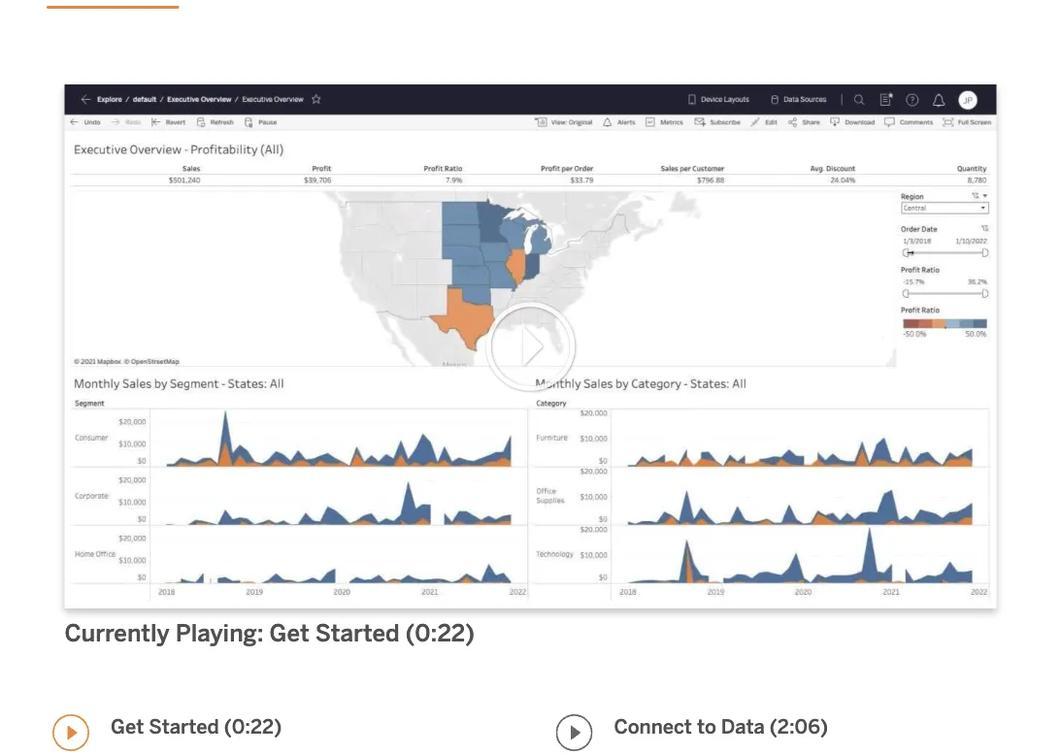 Task type: vqa. For each thing, say whether or not it's contained in the screenshot.
the topmost Get
yes



Task type: locate. For each thing, give the bounding box(es) containing it.
1 horizontal spatial started
[[315, 620, 400, 648]]

started
[[315, 620, 400, 648], [149, 716, 219, 739]]

data
[[721, 716, 765, 739]]

1 vertical spatial started
[[149, 716, 219, 739]]

get right playing:
[[270, 620, 309, 648]]

(2:06)
[[770, 716, 828, 739]]

currently
[[65, 620, 170, 648]]

1 horizontal spatial (0:22)
[[406, 620, 475, 648]]

(0:22)
[[406, 620, 475, 648], [224, 716, 282, 739]]

0 horizontal spatial (0:22)
[[224, 716, 282, 739]]

0 horizontal spatial get
[[111, 716, 144, 739]]

get
[[270, 620, 309, 648], [111, 716, 144, 739]]

0 vertical spatial get
[[270, 620, 309, 648]]

1 vertical spatial (0:22)
[[224, 716, 282, 739]]

1 horizontal spatial get
[[270, 620, 309, 648]]

get right play video image on the left bottom of page
[[111, 716, 144, 739]]

playing:
[[176, 620, 264, 648]]

0 vertical spatial (0:22)
[[406, 620, 475, 648]]

to
[[697, 716, 717, 739]]



Task type: describe. For each thing, give the bounding box(es) containing it.
connect to data (2:06)
[[614, 716, 828, 739]]

play video image
[[52, 715, 89, 752]]

get started (0:22)
[[111, 716, 282, 739]]

currently playing: get started (0:22)
[[65, 620, 475, 648]]

0 vertical spatial started
[[315, 620, 400, 648]]

1 vertical spatial get
[[111, 716, 144, 739]]

0 horizontal spatial started
[[149, 716, 219, 739]]

connect
[[614, 716, 692, 739]]

play video image
[[556, 715, 593, 752]]



